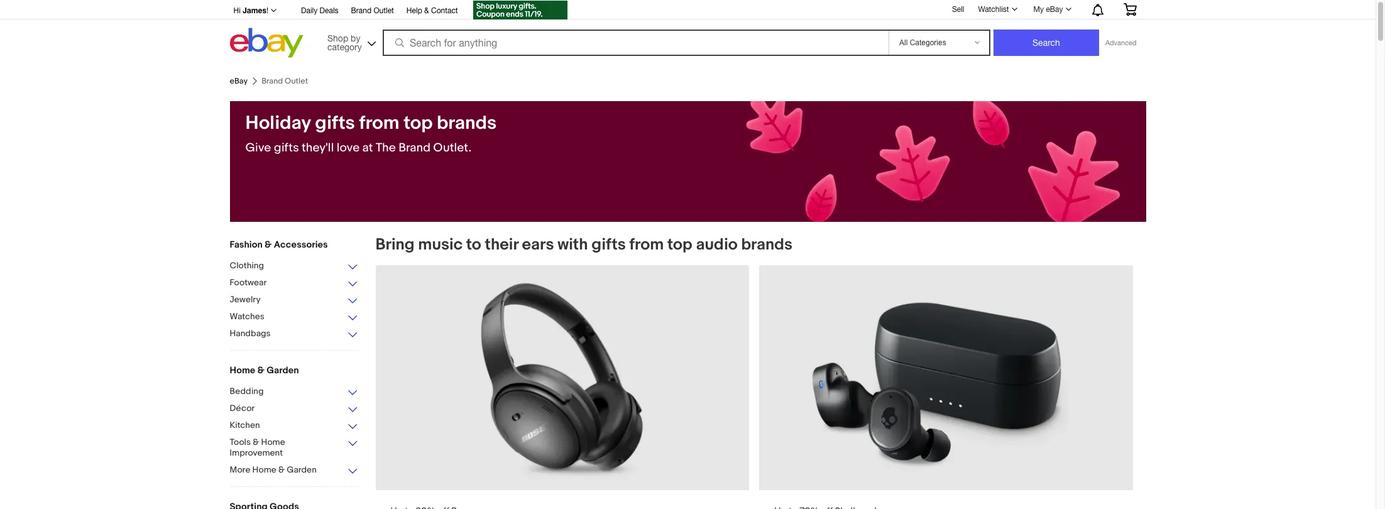 Task type: describe. For each thing, give the bounding box(es) containing it.
watches
[[230, 311, 265, 322]]

ebay inside my ebay link
[[1046, 5, 1063, 14]]

Search for anything text field
[[385, 31, 886, 55]]

& right the tools
[[253, 437, 259, 448]]

1 vertical spatial ebay
[[230, 76, 248, 86]]

account navigation
[[227, 0, 1146, 21]]

outlet.
[[433, 141, 472, 155]]

garden inside bedding décor kitchen tools & home improvement more home & garden
[[287, 465, 317, 475]]

gifts for bring
[[592, 235, 626, 255]]

fashion & accessories
[[230, 239, 328, 251]]

décor button
[[230, 403, 359, 415]]

none submit inside shop by category banner
[[994, 30, 1100, 56]]

help & contact
[[407, 6, 458, 15]]

décor
[[230, 403, 255, 414]]

shop by category
[[328, 33, 362, 52]]

by
[[351, 33, 360, 43]]

love
[[337, 141, 360, 155]]

holiday gifts from top brands give gifts they'll love at the brand outlet.
[[246, 112, 497, 155]]

more
[[230, 465, 250, 475]]

sell
[[952, 5, 965, 14]]

ears
[[522, 235, 554, 255]]

hi james !
[[234, 6, 268, 15]]

& for garden
[[258, 365, 265, 377]]

shop by category banner
[[227, 0, 1146, 61]]

& down 'tools & home improvement' dropdown button
[[278, 465, 285, 475]]

clothing footwear jewelry watches handbags
[[230, 260, 271, 339]]

kitchen
[[230, 420, 260, 431]]

brands inside 'holiday gifts from top brands give gifts they'll love at the brand outlet.'
[[437, 112, 497, 135]]

1 vertical spatial from
[[630, 235, 664, 255]]

get the coupon image
[[473, 1, 568, 19]]

contact
[[431, 6, 458, 15]]

help & contact link
[[407, 4, 458, 18]]

improvement
[[230, 448, 283, 458]]

top inside 'holiday gifts from top brands give gifts they'll love at the brand outlet.'
[[404, 112, 433, 135]]

help
[[407, 6, 422, 15]]

bring music to their ears with gifts from top audio brands
[[376, 235, 793, 255]]

kitchen button
[[230, 420, 359, 432]]

my ebay link
[[1027, 2, 1077, 17]]

brand outlet link
[[351, 4, 394, 18]]

0 vertical spatial home
[[230, 365, 255, 377]]

clothing
[[230, 260, 264, 271]]

tools
[[230, 437, 251, 448]]

home & garden
[[230, 365, 299, 377]]

holiday
[[246, 112, 311, 135]]

your shopping cart image
[[1123, 3, 1138, 16]]

daily deals link
[[301, 4, 339, 18]]

gifts for holiday
[[274, 141, 299, 155]]

music
[[418, 235, 463, 255]]

advanced link
[[1100, 30, 1143, 55]]

& for contact
[[424, 6, 429, 15]]

watches button
[[230, 311, 359, 323]]

handbags
[[230, 328, 271, 339]]

!
[[267, 6, 268, 15]]

sell link
[[947, 5, 970, 14]]



Task type: locate. For each thing, give the bounding box(es) containing it.
& inside account navigation
[[424, 6, 429, 15]]

shop
[[328, 33, 348, 43]]

hi
[[234, 6, 241, 15]]

the
[[376, 141, 396, 155]]

bedding button
[[230, 386, 359, 398]]

footwear button
[[230, 277, 359, 289]]

their
[[485, 235, 519, 255]]

0 vertical spatial garden
[[267, 365, 299, 377]]

brands
[[437, 112, 497, 135], [742, 235, 793, 255]]

1 vertical spatial home
[[261, 437, 285, 448]]

brand inside brand outlet link
[[351, 6, 372, 15]]

ebay right my
[[1046, 5, 1063, 14]]

1 vertical spatial gifts
[[274, 141, 299, 155]]

advanced
[[1106, 39, 1137, 47]]

& right fashion
[[265, 239, 272, 251]]

brand outlet
[[351, 6, 394, 15]]

brands right audio
[[742, 235, 793, 255]]

home up bedding
[[230, 365, 255, 377]]

from inside 'holiday gifts from top brands give gifts they'll love at the brand outlet.'
[[359, 112, 400, 135]]

1 vertical spatial brands
[[742, 235, 793, 255]]

shop by category button
[[322, 28, 378, 55]]

1 vertical spatial garden
[[287, 465, 317, 475]]

top
[[404, 112, 433, 135], [668, 235, 693, 255]]

watchlist link
[[972, 2, 1023, 17]]

1 horizontal spatial top
[[668, 235, 693, 255]]

daily
[[301, 6, 318, 15]]

0 vertical spatial top
[[404, 112, 433, 135]]

from
[[359, 112, 400, 135], [630, 235, 664, 255]]

& up bedding
[[258, 365, 265, 377]]

0 vertical spatial gifts
[[315, 112, 355, 135]]

1 horizontal spatial gifts
[[315, 112, 355, 135]]

give
[[246, 141, 271, 155]]

more home & garden button
[[230, 465, 359, 477]]

at
[[363, 141, 373, 155]]

daily deals
[[301, 6, 339, 15]]

outlet
[[374, 6, 394, 15]]

clothing button
[[230, 260, 359, 272]]

2 vertical spatial home
[[252, 465, 277, 475]]

jewelry button
[[230, 294, 359, 306]]

0 vertical spatial brand
[[351, 6, 372, 15]]

None text field
[[376, 265, 750, 509]]

0 vertical spatial from
[[359, 112, 400, 135]]

brands up outlet.
[[437, 112, 497, 135]]

my ebay
[[1034, 5, 1063, 14]]

2 vertical spatial gifts
[[592, 235, 626, 255]]

None submit
[[994, 30, 1100, 56]]

None text field
[[760, 265, 1134, 509]]

0 horizontal spatial top
[[404, 112, 433, 135]]

home down improvement
[[252, 465, 277, 475]]

garden down 'tools & home improvement' dropdown button
[[287, 465, 317, 475]]

handbags button
[[230, 328, 359, 340]]

brand
[[351, 6, 372, 15], [399, 141, 431, 155]]

1 vertical spatial brand
[[399, 141, 431, 155]]

brand left outlet
[[351, 6, 372, 15]]

&
[[424, 6, 429, 15], [265, 239, 272, 251], [258, 365, 265, 377], [253, 437, 259, 448], [278, 465, 285, 475]]

0 horizontal spatial gifts
[[274, 141, 299, 155]]

0 vertical spatial ebay
[[1046, 5, 1063, 14]]

& right help
[[424, 6, 429, 15]]

fashion
[[230, 239, 263, 251]]

with
[[558, 235, 588, 255]]

0 horizontal spatial from
[[359, 112, 400, 135]]

james
[[243, 6, 267, 15]]

category
[[328, 42, 362, 52]]

garden up "bedding" 'dropdown button'
[[267, 365, 299, 377]]

0 vertical spatial brands
[[437, 112, 497, 135]]

1 horizontal spatial from
[[630, 235, 664, 255]]

0 horizontal spatial brand
[[351, 6, 372, 15]]

ebay
[[1046, 5, 1063, 14], [230, 76, 248, 86]]

gifts right with
[[592, 235, 626, 255]]

garden
[[267, 365, 299, 377], [287, 465, 317, 475]]

home down kitchen dropdown button
[[261, 437, 285, 448]]

watchlist
[[979, 5, 1009, 14]]

footwear
[[230, 277, 267, 288]]

gifts up love
[[315, 112, 355, 135]]

audio
[[696, 235, 738, 255]]

0 horizontal spatial brands
[[437, 112, 497, 135]]

my
[[1034, 5, 1044, 14]]

ebay link
[[230, 76, 248, 86]]

1 horizontal spatial brands
[[742, 235, 793, 255]]

gifts
[[315, 112, 355, 135], [274, 141, 299, 155], [592, 235, 626, 255]]

accessories
[[274, 239, 328, 251]]

& for accessories
[[265, 239, 272, 251]]

bedding
[[230, 386, 264, 397]]

bedding décor kitchen tools & home improvement more home & garden
[[230, 386, 317, 475]]

1 vertical spatial top
[[668, 235, 693, 255]]

0 horizontal spatial ebay
[[230, 76, 248, 86]]

to
[[466, 235, 481, 255]]

deals
[[320, 6, 339, 15]]

bring
[[376, 235, 415, 255]]

ebay up holiday
[[230, 76, 248, 86]]

1 horizontal spatial brand
[[399, 141, 431, 155]]

brand inside 'holiday gifts from top brands give gifts they'll love at the brand outlet.'
[[399, 141, 431, 155]]

1 horizontal spatial ebay
[[1046, 5, 1063, 14]]

gifts down holiday
[[274, 141, 299, 155]]

home
[[230, 365, 255, 377], [261, 437, 285, 448], [252, 465, 277, 475]]

they'll
[[302, 141, 334, 155]]

brand right the
[[399, 141, 431, 155]]

jewelry
[[230, 294, 261, 305]]

tools & home improvement button
[[230, 437, 359, 460]]

2 horizontal spatial gifts
[[592, 235, 626, 255]]



Task type: vqa. For each thing, say whether or not it's contained in the screenshot.
the Garden to the top
yes



